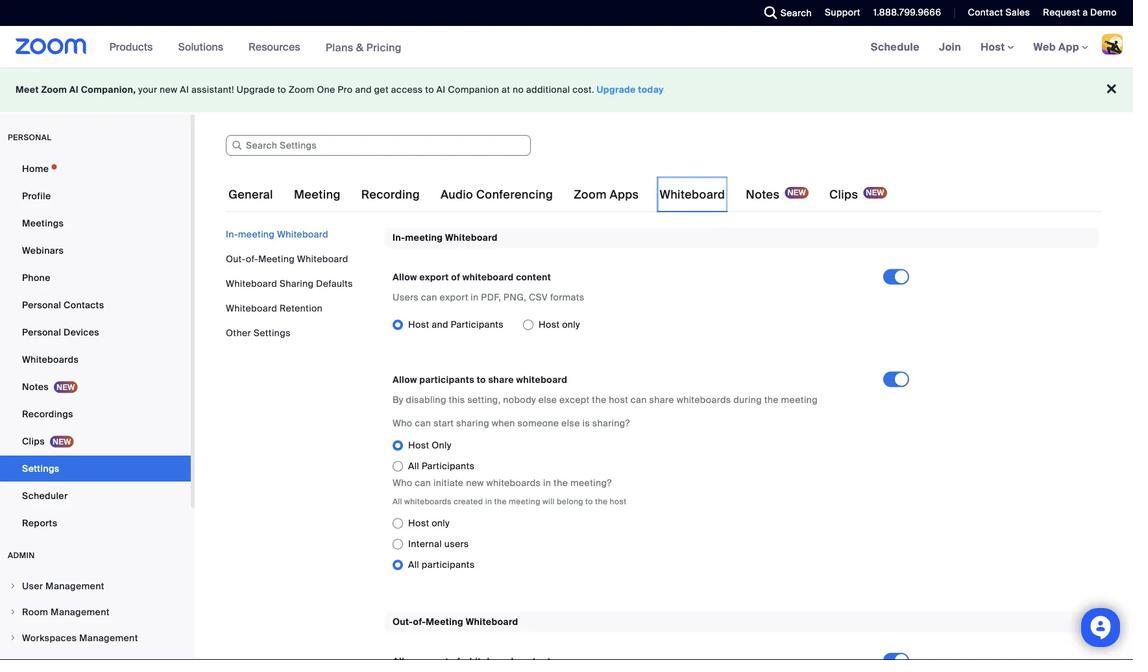Task type: vqa. For each thing, say whether or not it's contained in the screenshot.
footer
no



Task type: locate. For each thing, give the bounding box(es) containing it.
settings down the 'whiteboard retention' link
[[254, 327, 291, 339]]

participants down users on the bottom left of the page
[[422, 559, 475, 571]]

access
[[391, 84, 423, 96]]

the down meeting?
[[595, 496, 608, 506]]

host up sharing?
[[609, 394, 628, 406]]

new
[[160, 84, 178, 96], [466, 477, 484, 489]]

share up setting,
[[488, 374, 514, 386]]

out-of-meeting whiteboard element
[[385, 612, 1099, 660]]

1 vertical spatial new
[[466, 477, 484, 489]]

1 personal from the top
[[22, 299, 61, 311]]

host only down formats at the top
[[539, 319, 580, 331]]

1 vertical spatial management
[[51, 606, 110, 618]]

no
[[513, 84, 524, 96]]

clips link
[[0, 428, 191, 454]]

2 personal from the top
[[22, 326, 61, 338]]

0 vertical spatial meeting
[[294, 187, 341, 202]]

in-meeting whiteboard up "of"
[[393, 232, 498, 244]]

0 horizontal spatial in-
[[226, 228, 238, 240]]

1 allow from the top
[[393, 271, 417, 283]]

2 right image from the top
[[9, 608, 17, 616]]

zoom inside the tabs of my account settings page tab list
[[574, 187, 607, 202]]

0 horizontal spatial zoom
[[41, 84, 67, 96]]

1 horizontal spatial whiteboard
[[516, 374, 567, 386]]

whiteboards up the all whiteboards created in the meeting will belong to the host
[[486, 477, 541, 489]]

zoom left one
[[289, 84, 314, 96]]

pricing
[[366, 40, 402, 54]]

management up workspaces management
[[51, 606, 110, 618]]

Search Settings text field
[[226, 135, 531, 156]]

1 horizontal spatial whiteboards
[[486, 477, 541, 489]]

0 horizontal spatial clips
[[22, 435, 45, 447]]

out-of-meeting whiteboard inside menu bar
[[226, 253, 348, 265]]

host only up internal
[[408, 517, 450, 529]]

only down formats at the top
[[562, 319, 580, 331]]

option group
[[393, 314, 883, 335]]

host
[[609, 394, 628, 406], [610, 496, 627, 506]]

0 vertical spatial host
[[609, 394, 628, 406]]

ai left companion,
[[69, 84, 79, 96]]

can down 'all participants'
[[415, 477, 431, 489]]

0 horizontal spatial out-
[[226, 253, 246, 265]]

banner containing products
[[0, 26, 1133, 68]]

host only
[[539, 319, 580, 331], [408, 517, 450, 529]]

1 vertical spatial meeting
[[258, 253, 295, 265]]

1 horizontal spatial in
[[485, 496, 492, 506]]

0 vertical spatial of-
[[246, 253, 258, 265]]

zoom left apps
[[574, 187, 607, 202]]

retention
[[280, 302, 323, 314]]

1 horizontal spatial out-
[[393, 616, 413, 628]]

plans & pricing link
[[326, 40, 402, 54], [326, 40, 402, 54]]

request a demo link
[[1034, 0, 1133, 26], [1043, 6, 1117, 18]]

0 horizontal spatial in
[[471, 291, 479, 303]]

1 right image from the top
[[9, 582, 17, 590]]

0 vertical spatial new
[[160, 84, 178, 96]]

1.888.799.9666 button
[[864, 0, 945, 26], [873, 6, 941, 18]]

1 vertical spatial in
[[543, 477, 551, 489]]

1 horizontal spatial ai
[[180, 84, 189, 96]]

0 vertical spatial participants
[[451, 319, 504, 331]]

only up internal users
[[432, 517, 450, 529]]

belong
[[557, 496, 583, 506]]

meeting right during
[[781, 394, 818, 406]]

host left only
[[408, 439, 429, 451]]

0 horizontal spatial share
[[488, 374, 514, 386]]

export down "of"
[[440, 291, 468, 303]]

0 vertical spatial personal
[[22, 299, 61, 311]]

allow for allow export of whiteboard content
[[393, 271, 417, 283]]

participants up the "initiate"
[[422, 460, 475, 472]]

notes inside personal menu menu
[[22, 381, 49, 393]]

0 vertical spatial share
[[488, 374, 514, 386]]

2 allow from the top
[[393, 374, 417, 386]]

1 vertical spatial settings
[[22, 462, 59, 474]]

meeting
[[238, 228, 275, 240], [405, 232, 443, 244], [781, 394, 818, 406], [509, 496, 540, 506]]

who down by
[[393, 417, 412, 429]]

0 vertical spatial notes
[[746, 187, 780, 202]]

whiteboard
[[660, 187, 725, 202], [277, 228, 328, 240], [445, 232, 498, 244], [297, 253, 348, 265], [226, 277, 277, 289], [226, 302, 277, 314], [466, 616, 518, 628]]

1 horizontal spatial and
[[432, 319, 448, 331]]

participants up this
[[419, 374, 475, 386]]

recordings link
[[0, 401, 191, 427]]

the
[[592, 394, 607, 406], [764, 394, 779, 406], [554, 477, 568, 489], [494, 496, 507, 506], [595, 496, 608, 506]]

allow participants to share whiteboard
[[393, 374, 567, 386]]

zoom logo image
[[16, 38, 87, 55]]

0 vertical spatial host only
[[539, 319, 580, 331]]

support link
[[815, 0, 864, 26], [825, 6, 861, 18]]

menu item
[[0, 652, 191, 660]]

can right users
[[421, 291, 437, 303]]

management up room management
[[45, 580, 104, 592]]

new up created
[[466, 477, 484, 489]]

1 who from the top
[[393, 417, 412, 429]]

of- down in-meeting whiteboard link
[[246, 253, 258, 265]]

0 vertical spatial out-
[[226, 253, 246, 265]]

1 vertical spatial export
[[440, 291, 468, 303]]

other settings
[[226, 327, 291, 339]]

upgrade right cost.
[[597, 84, 636, 96]]

out-of-meeting whiteboard up whiteboard sharing defaults link
[[226, 253, 348, 265]]

whiteboard sharing defaults
[[226, 277, 353, 289]]

else up someone
[[539, 394, 557, 406]]

share up the who can start sharing when someone else is sharing? option group on the bottom of page
[[649, 394, 674, 406]]

can for users can export in pdf, png, csv formats
[[421, 291, 437, 303]]

0 horizontal spatial in-meeting whiteboard
[[226, 228, 328, 240]]

scheduler link
[[0, 483, 191, 509]]

1 vertical spatial personal
[[22, 326, 61, 338]]

1 vertical spatial all
[[393, 496, 402, 506]]

upgrade down product information navigation
[[237, 84, 275, 96]]

products
[[109, 40, 153, 54]]

participants down users can export in pdf, png, csv formats
[[451, 319, 504, 331]]

2 upgrade from the left
[[597, 84, 636, 96]]

in left pdf, in the left top of the page
[[471, 291, 479, 303]]

export
[[419, 271, 449, 283], [440, 291, 468, 303]]

host for participants
[[408, 439, 429, 451]]

right image for user management
[[9, 582, 17, 590]]

who for who can start sharing when someone else is sharing?
[[393, 417, 412, 429]]

home
[[22, 163, 49, 175]]

1 vertical spatial participants
[[422, 559, 475, 571]]

someone
[[518, 417, 559, 429]]

at
[[502, 84, 510, 96]]

who can initiate new whiteboards in the meeting? option group
[[393, 513, 920, 575]]

1 horizontal spatial in-
[[393, 232, 405, 244]]

to right the "access"
[[425, 84, 434, 96]]

host inside the who can start sharing when someone else is sharing? option group
[[408, 439, 429, 451]]

companion
[[448, 84, 499, 96]]

2 horizontal spatial in
[[543, 477, 551, 489]]

allow up users
[[393, 271, 417, 283]]

participants inside option group
[[451, 319, 504, 331]]

settings
[[254, 327, 291, 339], [22, 462, 59, 474]]

2 vertical spatial in
[[485, 496, 492, 506]]

pro
[[338, 84, 353, 96]]

1 vertical spatial right image
[[9, 608, 17, 616]]

in- down recording on the left of page
[[393, 232, 405, 244]]

0 horizontal spatial else
[[539, 394, 557, 406]]

right image left user
[[9, 582, 17, 590]]

whiteboards
[[677, 394, 731, 406], [486, 477, 541, 489], [404, 496, 452, 506]]

of-
[[246, 253, 258, 265], [413, 616, 426, 628]]

in right created
[[485, 496, 492, 506]]

personal contacts link
[[0, 292, 191, 318]]

allow up by
[[393, 374, 417, 386]]

1 vertical spatial out-
[[393, 616, 413, 628]]

meet zoom ai companion, your new ai assistant! upgrade to zoom one pro and get access to ai companion at no additional cost. upgrade today
[[16, 84, 664, 96]]

only
[[432, 439, 452, 451]]

user
[[22, 580, 43, 592]]

0 horizontal spatial of-
[[246, 253, 258, 265]]

1 vertical spatial host only
[[408, 517, 450, 529]]

resources button
[[249, 26, 306, 68]]

1 horizontal spatial upgrade
[[597, 84, 636, 96]]

settings up scheduler
[[22, 462, 59, 474]]

0 horizontal spatial new
[[160, 84, 178, 96]]

in up will
[[543, 477, 551, 489]]

and inside meet zoom ai companion, footer
[[355, 84, 372, 96]]

whiteboards left during
[[677, 394, 731, 406]]

zoom apps
[[574, 187, 639, 202]]

1 vertical spatial who
[[393, 477, 412, 489]]

else left is
[[561, 417, 580, 429]]

all whiteboards created in the meeting will belong to the host
[[393, 496, 627, 506]]

export left "of"
[[419, 271, 449, 283]]

meeting inside menu bar
[[238, 228, 275, 240]]

personal for personal devices
[[22, 326, 61, 338]]

0 vertical spatial out-of-meeting whiteboard
[[226, 253, 348, 265]]

0 vertical spatial settings
[[254, 327, 291, 339]]

0 vertical spatial whiteboard
[[463, 271, 514, 283]]

whiteboard up nobody
[[516, 374, 567, 386]]

right image inside user management menu item
[[9, 582, 17, 590]]

settings inside settings link
[[22, 462, 59, 474]]

web
[[1034, 40, 1056, 54]]

1 horizontal spatial settings
[[254, 327, 291, 339]]

0 vertical spatial export
[[419, 271, 449, 283]]

host inside who can initiate new whiteboards in the meeting? option group
[[408, 517, 429, 529]]

0 vertical spatial who
[[393, 417, 412, 429]]

1 vertical spatial participants
[[422, 460, 475, 472]]

0 horizontal spatial ai
[[69, 84, 79, 96]]

1 horizontal spatial else
[[561, 417, 580, 429]]

out-of-meeting whiteboard down all participants
[[393, 616, 518, 628]]

web app
[[1034, 40, 1079, 54]]

today
[[638, 84, 664, 96]]

0 vertical spatial else
[[539, 394, 557, 406]]

right image
[[9, 582, 17, 590], [9, 608, 17, 616]]

1 vertical spatial only
[[432, 517, 450, 529]]

1 horizontal spatial notes
[[746, 187, 780, 202]]

can
[[421, 291, 437, 303], [631, 394, 647, 406], [415, 417, 431, 429], [415, 477, 431, 489]]

can for who can start sharing when someone else is sharing?
[[415, 417, 431, 429]]

other
[[226, 327, 251, 339]]

recordings
[[22, 408, 73, 420]]

sharing
[[456, 417, 489, 429]]

in- inside menu bar
[[226, 228, 238, 240]]

in- down general
[[226, 228, 238, 240]]

0 vertical spatial allow
[[393, 271, 417, 283]]

1 vertical spatial notes
[[22, 381, 49, 393]]

participants inside who can initiate new whiteboards in the meeting? option group
[[422, 559, 475, 571]]

of- down all participants
[[413, 616, 426, 628]]

participants
[[451, 319, 504, 331], [422, 460, 475, 472]]

0 vertical spatial clips
[[829, 187, 858, 202]]

settings inside menu bar
[[254, 327, 291, 339]]

will
[[543, 496, 555, 506]]

0 vertical spatial whiteboards
[[677, 394, 731, 406]]

host down contact sales
[[981, 40, 1008, 54]]

upgrade
[[237, 84, 275, 96], [597, 84, 636, 96]]

meetings
[[22, 217, 64, 229]]

1 horizontal spatial in-meeting whiteboard
[[393, 232, 498, 244]]

0 vertical spatial all
[[408, 460, 419, 472]]

pdf,
[[481, 291, 501, 303]]

to down meeting?
[[585, 496, 593, 506]]

0 vertical spatial in
[[471, 291, 479, 303]]

0 horizontal spatial and
[[355, 84, 372, 96]]

additional
[[526, 84, 570, 96]]

0 vertical spatial and
[[355, 84, 372, 96]]

0 horizontal spatial upgrade
[[237, 84, 275, 96]]

host down meeting?
[[610, 496, 627, 506]]

1 vertical spatial and
[[432, 319, 448, 331]]

all inside who can initiate new whiteboards in the meeting? option group
[[408, 559, 419, 571]]

audio conferencing
[[441, 187, 553, 202]]

clips inside personal menu menu
[[22, 435, 45, 447]]

of- inside menu bar
[[246, 253, 258, 265]]

0 horizontal spatial host only
[[408, 517, 450, 529]]

1 vertical spatial clips
[[22, 435, 45, 447]]

one
[[317, 84, 335, 96]]

2 vertical spatial management
[[79, 632, 138, 644]]

2 who from the top
[[393, 477, 412, 489]]

0 horizontal spatial notes
[[22, 381, 49, 393]]

participants
[[419, 374, 475, 386], [422, 559, 475, 571]]

in-meeting whiteboard up out-of-meeting whiteboard link
[[226, 228, 328, 240]]

the down the who can initiate new whiteboards in the meeting?
[[494, 496, 507, 506]]

can left start
[[415, 417, 431, 429]]

right image inside "room management" menu item
[[9, 608, 17, 616]]

by disabling this setting, nobody else except the host can share whiteboards during the meeting
[[393, 394, 818, 406]]

who down 'all participants'
[[393, 477, 412, 489]]

2 horizontal spatial zoom
[[574, 187, 607, 202]]

and inside option group
[[432, 319, 448, 331]]

meeting inside the tabs of my account settings page tab list
[[294, 187, 341, 202]]

meeting down all participants
[[426, 616, 463, 628]]

host
[[981, 40, 1008, 54], [408, 319, 429, 331], [539, 319, 560, 331], [408, 439, 429, 451], [408, 517, 429, 529]]

new right "your"
[[160, 84, 178, 96]]

0 horizontal spatial only
[[432, 517, 450, 529]]

management
[[45, 580, 104, 592], [51, 606, 110, 618], [79, 632, 138, 644]]

1 horizontal spatial clips
[[829, 187, 858, 202]]

menu bar
[[226, 228, 375, 339]]

all inside the who can start sharing when someone else is sharing? option group
[[408, 460, 419, 472]]

1 horizontal spatial of-
[[413, 616, 426, 628]]

zoom right meet at the left top of the page
[[41, 84, 67, 96]]

all for all participants
[[408, 460, 419, 472]]

host up internal
[[408, 517, 429, 529]]

1 vertical spatial host
[[610, 496, 627, 506]]

participants inside the who can start sharing when someone else is sharing? option group
[[422, 460, 475, 472]]

0 vertical spatial only
[[562, 319, 580, 331]]

personal
[[22, 299, 61, 311], [22, 326, 61, 338]]

notes
[[746, 187, 780, 202], [22, 381, 49, 393]]

and left get
[[355, 84, 372, 96]]

whiteboard up users can export in pdf, png, csv formats
[[463, 271, 514, 283]]

host down users
[[408, 319, 429, 331]]

in-meeting whiteboard element
[[385, 228, 1099, 591]]

meeting down in-meeting whiteboard link
[[258, 253, 295, 265]]

0 horizontal spatial whiteboards
[[404, 496, 452, 506]]

3 ai from the left
[[437, 84, 446, 96]]

right image left room
[[9, 608, 17, 616]]

1 vertical spatial allow
[[393, 374, 417, 386]]

2 horizontal spatial whiteboards
[[677, 394, 731, 406]]

participants for all
[[422, 559, 475, 571]]

can up the who can start sharing when someone else is sharing? option group on the bottom of page
[[631, 394, 647, 406]]

1 vertical spatial share
[[649, 394, 674, 406]]

0 vertical spatial right image
[[9, 582, 17, 590]]

and
[[355, 84, 372, 96], [432, 319, 448, 331]]

personal down "phone"
[[22, 299, 61, 311]]

meeting up out-of-meeting whiteboard link
[[238, 228, 275, 240]]

0 vertical spatial management
[[45, 580, 104, 592]]

0 horizontal spatial settings
[[22, 462, 59, 474]]

and down users can export in pdf, png, csv formats
[[432, 319, 448, 331]]

meeting up in-meeting whiteboard link
[[294, 187, 341, 202]]

whiteboards down the "initiate"
[[404, 496, 452, 506]]

1 vertical spatial of-
[[413, 616, 426, 628]]

all participants
[[408, 460, 475, 472]]

management inside menu item
[[51, 606, 110, 618]]

management down "room management" menu item
[[79, 632, 138, 644]]

personal up whiteboards
[[22, 326, 61, 338]]

else
[[539, 394, 557, 406], [561, 417, 580, 429]]

0 horizontal spatial whiteboard
[[463, 271, 514, 283]]

0 vertical spatial participants
[[419, 374, 475, 386]]

banner
[[0, 26, 1133, 68]]

profile picture image
[[1102, 34, 1123, 55]]

1 vertical spatial whiteboard
[[516, 374, 567, 386]]

who can initiate new whiteboards in the meeting?
[[393, 477, 612, 489]]

new inside in-meeting whiteboard 'element'
[[466, 477, 484, 489]]

2 vertical spatial all
[[408, 559, 419, 571]]

setting,
[[467, 394, 501, 406]]

join link
[[929, 26, 971, 68]]

1 horizontal spatial only
[[562, 319, 580, 331]]

ai left companion at the left top of page
[[437, 84, 446, 96]]

0 horizontal spatial out-of-meeting whiteboard
[[226, 253, 348, 265]]

whiteboard inside the tabs of my account settings page tab list
[[660, 187, 725, 202]]

1 horizontal spatial out-of-meeting whiteboard
[[393, 616, 518, 628]]

1 horizontal spatial new
[[466, 477, 484, 489]]

1 vertical spatial else
[[561, 417, 580, 429]]

2 horizontal spatial ai
[[437, 84, 446, 96]]

personal devices link
[[0, 319, 191, 345]]

in-meeting whiteboard link
[[226, 228, 328, 240]]

ai left assistant!
[[180, 84, 189, 96]]



Task type: describe. For each thing, give the bounding box(es) containing it.
1.888.799.9666
[[873, 6, 941, 18]]

in-meeting whiteboard inside 'element'
[[393, 232, 498, 244]]

host for only
[[408, 319, 429, 331]]

sharing?
[[592, 417, 630, 429]]

room management
[[22, 606, 110, 618]]

search button
[[755, 0, 815, 26]]

meetings navigation
[[861, 26, 1133, 68]]

allow export of whiteboard content
[[393, 271, 551, 283]]

whiteboards
[[22, 353, 79, 365]]

meetings link
[[0, 210, 191, 236]]

only inside who can initiate new whiteboards in the meeting? option group
[[432, 517, 450, 529]]

the right during
[[764, 394, 779, 406]]

search
[[781, 7, 812, 19]]

clips inside the tabs of my account settings page tab list
[[829, 187, 858, 202]]

host only inside who can initiate new whiteboards in the meeting? option group
[[408, 517, 450, 529]]

in- inside 'element'
[[393, 232, 405, 244]]

host button
[[981, 40, 1014, 54]]

whiteboard sharing defaults link
[[226, 277, 353, 289]]

workspaces management
[[22, 632, 138, 644]]

support
[[825, 6, 861, 18]]

csv
[[529, 291, 548, 303]]

defaults
[[316, 277, 353, 289]]

audio
[[441, 187, 473, 202]]

management for workspaces management
[[79, 632, 138, 644]]

a
[[1083, 6, 1088, 18]]

personal menu menu
[[0, 156, 191, 537]]

schedule link
[[861, 26, 929, 68]]

product information navigation
[[100, 26, 411, 68]]

solutions
[[178, 40, 223, 54]]

settings link
[[0, 456, 191, 482]]

webinars
[[22, 244, 64, 256]]

whiteboard inside 'element'
[[445, 232, 498, 244]]

users
[[393, 291, 419, 303]]

1 ai from the left
[[69, 84, 79, 96]]

plans & pricing
[[326, 40, 402, 54]]

host inside the meetings navigation
[[981, 40, 1008, 54]]

sales
[[1006, 6, 1030, 18]]

all for all participants
[[408, 559, 419, 571]]

in for png,
[[471, 291, 479, 303]]

right image for room management
[[9, 608, 17, 616]]

contact
[[968, 6, 1003, 18]]

admin menu menu
[[0, 574, 191, 660]]

2 vertical spatial whiteboards
[[404, 496, 452, 506]]

can for who can initiate new whiteboards in the meeting?
[[415, 477, 431, 489]]

solutions button
[[178, 26, 229, 68]]

the up belong
[[554, 477, 568, 489]]

this
[[449, 394, 465, 406]]

upgrade today link
[[597, 84, 664, 96]]

option group containing host and participants
[[393, 314, 883, 335]]

conferencing
[[476, 187, 553, 202]]

2 vertical spatial meeting
[[426, 616, 463, 628]]

of
[[451, 271, 460, 283]]

meet
[[16, 84, 39, 96]]

resources
[[249, 40, 300, 54]]

1 horizontal spatial zoom
[[289, 84, 314, 96]]

content
[[516, 271, 551, 283]]

out-of-meeting whiteboard link
[[226, 253, 348, 265]]

personal for personal contacts
[[22, 299, 61, 311]]

scheduler
[[22, 490, 68, 502]]

meeting?
[[571, 477, 612, 489]]

users can export in pdf, png, csv formats
[[393, 291, 585, 303]]

when
[[492, 417, 515, 429]]

participants for allow
[[419, 374, 475, 386]]

2 ai from the left
[[180, 84, 189, 96]]

app
[[1059, 40, 1079, 54]]

nobody
[[503, 394, 536, 406]]

management for room management
[[51, 606, 110, 618]]

internal users
[[408, 538, 469, 550]]

&
[[356, 40, 364, 54]]

reports
[[22, 517, 57, 529]]

who can start sharing when someone else is sharing? option group
[[393, 435, 920, 477]]

except
[[560, 394, 590, 406]]

meeting inside menu bar
[[258, 253, 295, 265]]

whiteboard retention
[[226, 302, 323, 314]]

only inside option group
[[562, 319, 580, 331]]

contact sales
[[968, 6, 1030, 18]]

contacts
[[64, 299, 104, 311]]

personal devices
[[22, 326, 99, 338]]

workspaces
[[22, 632, 77, 644]]

internal
[[408, 538, 442, 550]]

personal contacts
[[22, 299, 104, 311]]

schedule
[[871, 40, 920, 54]]

host and participants
[[408, 319, 504, 331]]

workspaces management menu item
[[0, 626, 191, 650]]

disabling
[[406, 394, 446, 406]]

start
[[434, 417, 454, 429]]

who for who can initiate new whiteboards in the meeting?
[[393, 477, 412, 489]]

the right except
[[592, 394, 607, 406]]

room management menu item
[[0, 600, 191, 624]]

1 horizontal spatial host only
[[539, 319, 580, 331]]

to up setting,
[[477, 374, 486, 386]]

cost.
[[573, 84, 594, 96]]

your
[[138, 84, 157, 96]]

host down csv
[[539, 319, 560, 331]]

admin
[[8, 550, 35, 560]]

1 vertical spatial whiteboards
[[486, 477, 541, 489]]

notes inside the tabs of my account settings page tab list
[[746, 187, 780, 202]]

user management
[[22, 580, 104, 592]]

1 horizontal spatial share
[[649, 394, 674, 406]]

new inside meet zoom ai companion, footer
[[160, 84, 178, 96]]

allow for allow participants to share whiteboard
[[393, 374, 417, 386]]

who can start sharing when someone else is sharing?
[[393, 417, 630, 429]]

in for meeting
[[485, 496, 492, 506]]

meet zoom ai companion, footer
[[0, 68, 1133, 112]]

devices
[[64, 326, 99, 338]]

get
[[374, 84, 389, 96]]

other settings link
[[226, 327, 291, 339]]

out- inside menu bar
[[226, 253, 246, 265]]

right image
[[9, 634, 17, 642]]

host only
[[408, 439, 452, 451]]

meeting left will
[[509, 496, 540, 506]]

webinars link
[[0, 238, 191, 264]]

request
[[1043, 6, 1080, 18]]

apps
[[610, 187, 639, 202]]

menu bar containing in-meeting whiteboard
[[226, 228, 375, 339]]

user management menu item
[[0, 574, 191, 598]]

tabs of my account settings page tab list
[[226, 177, 890, 213]]

1 vertical spatial out-of-meeting whiteboard
[[393, 616, 518, 628]]

in-meeting whiteboard inside menu bar
[[226, 228, 328, 240]]

users
[[444, 538, 469, 550]]

to down resources dropdown button
[[277, 84, 286, 96]]

meeting down audio on the left of the page
[[405, 232, 443, 244]]

host for users
[[408, 517, 429, 529]]

home link
[[0, 156, 191, 182]]

personal
[[8, 132, 52, 142]]

join
[[939, 40, 961, 54]]

all for all whiteboards created in the meeting will belong to the host
[[393, 496, 402, 506]]

companion,
[[81, 84, 136, 96]]

phone link
[[0, 265, 191, 291]]

during
[[734, 394, 762, 406]]

plans
[[326, 40, 353, 54]]

1 upgrade from the left
[[237, 84, 275, 96]]

web app button
[[1034, 40, 1088, 54]]

demo
[[1090, 6, 1117, 18]]

room
[[22, 606, 48, 618]]

recording
[[361, 187, 420, 202]]

management for user management
[[45, 580, 104, 592]]



